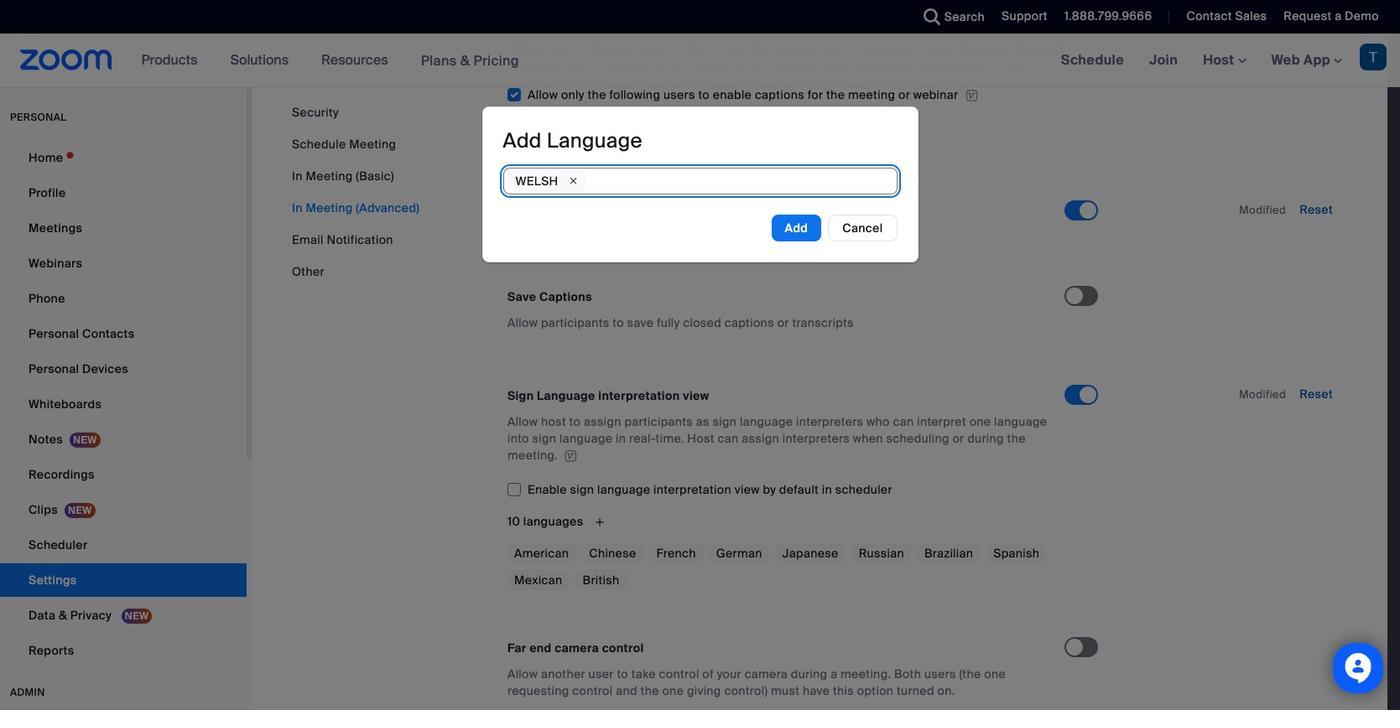 Task type: vqa. For each thing, say whether or not it's contained in the screenshot.
'Texas A&M Logo' at the right
no



Task type: locate. For each thing, give the bounding box(es) containing it.
1 vertical spatial language
[[537, 389, 596, 404]]

personal
[[29, 326, 79, 342], [29, 362, 79, 377]]

0 horizontal spatial host
[[541, 415, 566, 430]]

host
[[548, 139, 575, 154], [688, 431, 715, 446]]

delete welsh image
[[564, 173, 584, 190]]

in for in meeting (basic)
[[292, 169, 303, 184]]

1 vertical spatial view
[[735, 483, 760, 498]]

1 horizontal spatial &
[[460, 52, 470, 69]]

meeting. down the into
[[508, 448, 558, 463]]

0 horizontal spatial french
[[657, 546, 696, 562]]

beta up telugu
[[717, 41, 744, 56]]

0 vertical spatial meeting
[[349, 137, 396, 152]]

spanish up add caption languages icon
[[1017, 41, 1063, 56]]

& inside product information navigation
[[460, 52, 470, 69]]

personal up whiteboards
[[29, 362, 79, 377]]

0 horizontal spatial during
[[791, 667, 828, 682]]

allow for allow participants to save fully closed captions or transcripts
[[508, 315, 538, 331]]

allow for allow host to assign participants as sign language interpreters who can interpret one language into sign language in real-time. host can assign interpreters when scheduling or during the meeting.
[[508, 415, 538, 430]]

1 vertical spatial meeting
[[306, 169, 353, 184]]

1 vertical spatial of
[[703, 667, 714, 682]]

interpretation down time.
[[654, 483, 732, 498]]

assign down sign language interpretation view
[[584, 415, 622, 430]]

0 vertical spatial schedule
[[1061, 51, 1124, 69]]

1 in from the top
[[292, 169, 303, 184]]

another
[[541, 667, 586, 682]]

reset
[[1300, 202, 1333, 217], [1300, 387, 1333, 402]]

whiteboards
[[29, 397, 102, 412]]

application
[[959, 86, 979, 103]]

contact sales
[[1187, 8, 1267, 23]]

of
[[587, 230, 598, 245], [703, 667, 714, 682]]

1 horizontal spatial or
[[899, 87, 911, 102]]

& right plans
[[460, 52, 470, 69]]

in down schedule meeting
[[292, 169, 303, 184]]

a up this
[[831, 667, 838, 682]]

in up email
[[292, 201, 303, 216]]

the inside allow host to assign participants as sign language interpreters who can interpret one language into sign language in real-time. host can assign interpreters when scheduling or during the meeting.
[[1007, 431, 1026, 446]]

0 vertical spatial spanish
[[1017, 41, 1063, 56]]

0 horizontal spatial assign
[[584, 415, 622, 430]]

language right interpret
[[994, 415, 1048, 430]]

during inside allow another user to take control of your camera during a meeting. both users (the one requesting control and the one giving control) must have this option turned on.
[[791, 667, 828, 682]]

schedule down 1.888.799.9666
[[1061, 51, 1124, 69]]

add
[[503, 128, 542, 154], [785, 221, 808, 236]]

schedule inside menu bar
[[292, 137, 346, 152]]

menu bar containing security
[[292, 104, 420, 280]]

to inside allow another user to take control of your camera during a meeting. both users (the one requesting control and the one giving control) must have this option turned on.
[[617, 667, 629, 682]]

1 horizontal spatial participants
[[625, 415, 693, 430]]

one right (the
[[984, 667, 1006, 682]]

1 modified from the top
[[1239, 203, 1287, 217]]

add inside button
[[785, 221, 808, 236]]

of up giving
[[703, 667, 714, 682]]

captions
[[755, 87, 805, 102], [725, 315, 774, 331]]

or left the transcripts
[[778, 315, 789, 331]]

0 vertical spatial russian
[[962, 41, 1007, 56]]

1 vertical spatial host
[[688, 431, 715, 446]]

beta up portuguese
[[808, 24, 835, 39]]

users up 'on.' on the right
[[925, 667, 956, 682]]

one
[[970, 415, 991, 430], [984, 667, 1006, 682], [662, 684, 684, 699]]

reset for allow host to assign participants as sign language interpreters who can interpret one language into sign language in real-time. host can assign interpreters when scheduling or during the meeting.
[[1300, 387, 1333, 402]]

as
[[696, 415, 710, 430]]

1 vertical spatial captions
[[725, 315, 774, 331]]

0 vertical spatial meeting.
[[508, 448, 558, 463]]

allow inside allow another user to take control of your camera during a meeting. both users (the one requesting control and the one giving control) must have this option turned on.
[[508, 667, 538, 682]]

0 vertical spatial german
[[508, 24, 554, 39]]

interpret
[[917, 415, 967, 430]]

support link up 'korean'
[[1002, 8, 1048, 23]]

0 vertical spatial or
[[899, 87, 911, 102]]

meetings
[[29, 221, 82, 236]]

1 horizontal spatial camera
[[745, 667, 788, 682]]

sign right as
[[713, 415, 737, 430]]

in-
[[715, 230, 731, 245]]

0 horizontal spatial view
[[683, 389, 709, 404]]

1 reset button from the top
[[1300, 202, 1333, 217]]

product information navigation
[[129, 34, 532, 88]]

fully
[[657, 315, 680, 331]]

enable sign language interpretation view by default in scheduler
[[528, 483, 893, 498]]

2 modified from the top
[[1239, 388, 1287, 402]]

0 vertical spatial host
[[548, 139, 575, 154]]

data & privacy link
[[0, 599, 247, 633]]

(advanced)
[[356, 201, 420, 216]]

0 vertical spatial japanese
[[889, 24, 945, 39]]

interpreters left when
[[783, 431, 850, 446]]

1 vertical spatial schedule
[[292, 137, 346, 152]]

schedule for schedule meeting
[[292, 137, 346, 152]]

assign up by
[[742, 431, 780, 446]]

0 vertical spatial personal
[[29, 326, 79, 342]]

1 horizontal spatial schedule
[[1061, 51, 1124, 69]]

1.888.799.9666 button up join
[[1052, 0, 1157, 34]]

1 vertical spatial japanese
[[783, 546, 839, 562]]

to up and
[[617, 667, 629, 682]]

allow left viewing
[[508, 230, 538, 245]]

1 horizontal spatial sign
[[570, 483, 594, 498]]

1 vertical spatial german
[[717, 546, 763, 562]]

1 vertical spatial in
[[292, 201, 303, 216]]

2 vertical spatial in
[[822, 483, 832, 498]]

captions
[[540, 289, 592, 305]]

allow only the following users to enable captions for the meeting or webinar
[[528, 87, 959, 102]]

0 vertical spatial in
[[292, 169, 303, 184]]

ukrainian
[[857, 61, 910, 76]]

sign right the into
[[532, 431, 557, 446]]

1 vertical spatial reset
[[1300, 387, 1333, 402]]

1 horizontal spatial host
[[611, 139, 637, 154]]

meetings link
[[0, 211, 247, 245]]

during right the scheduling
[[968, 431, 1004, 446]]

0 vertical spatial a
[[1335, 8, 1342, 23]]

beta up persian
[[600, 24, 626, 39]]

0 horizontal spatial russian
[[859, 546, 905, 562]]

mexican
[[514, 573, 563, 588]]

russian down 'korean'
[[962, 41, 1007, 56]]

hindi
[[563, 24, 593, 39]]

control up take
[[602, 641, 644, 656]]

reset button
[[1300, 202, 1333, 217], [1300, 387, 1333, 402]]

or
[[899, 87, 911, 102], [778, 315, 789, 331], [953, 431, 965, 446]]

0 horizontal spatial german
[[508, 24, 554, 39]]

1 horizontal spatial can
[[893, 415, 914, 430]]

in left the 'real-'
[[616, 431, 626, 446]]

enable
[[528, 483, 567, 498]]

1 horizontal spatial of
[[703, 667, 714, 682]]

2 vertical spatial meeting
[[306, 201, 353, 216]]

1 horizontal spatial meeting
[[848, 87, 896, 102]]

1 vertical spatial meeting
[[731, 230, 778, 245]]

interpreters
[[796, 415, 864, 430], [783, 431, 850, 446]]

0 vertical spatial host
[[611, 139, 637, 154]]

spanish right brazilian
[[994, 546, 1040, 562]]

to left the save
[[613, 315, 624, 331]]

add left panel
[[785, 221, 808, 236]]

american
[[514, 546, 569, 562]]

sign language interpretation view
[[508, 389, 709, 404]]

default
[[779, 483, 819, 498]]

one left giving
[[662, 684, 684, 699]]

allow up the into
[[508, 415, 538, 430]]

can up the scheduling
[[893, 415, 914, 430]]

0 vertical spatial participants
[[541, 315, 610, 331]]

1 horizontal spatial russian
[[962, 41, 1007, 56]]

1 vertical spatial interpreters
[[783, 431, 850, 446]]

meeting down schedule meeting
[[306, 169, 353, 184]]

0 vertical spatial of
[[587, 230, 598, 245]]

can
[[893, 415, 914, 430], [718, 431, 739, 446]]

german down the enable sign language interpretation view by default in scheduler
[[717, 546, 763, 562]]

of left full
[[587, 230, 598, 245]]

support
[[1002, 8, 1048, 23]]

+
[[578, 139, 587, 154]]

allow
[[528, 87, 558, 102], [508, 230, 538, 245], [508, 315, 538, 331], [508, 415, 538, 430], [508, 667, 538, 682]]

a
[[1335, 8, 1342, 23], [831, 667, 838, 682]]

1 reset from the top
[[1300, 202, 1333, 217]]

control)
[[725, 684, 768, 699]]

in right default
[[822, 483, 832, 498]]

indonesian
[[738, 24, 802, 39]]

0 vertical spatial sign
[[713, 415, 737, 430]]

1 horizontal spatial users
[[925, 667, 956, 682]]

reset button for allow host to assign participants as sign language interpreters who can interpret one language into sign language in real-time. host can assign interpreters when scheduling or during the meeting.
[[1300, 387, 1333, 402]]

1 vertical spatial in
[[616, 431, 626, 446]]

camera up another
[[555, 641, 599, 656]]

vietnamese
[[920, 61, 988, 76]]

contact sales link
[[1174, 0, 1272, 34], [1187, 8, 1267, 23]]

personal contacts
[[29, 326, 135, 342]]

japanese down default
[[783, 546, 839, 562]]

swedish
[[514, 61, 562, 76]]

in right transcript
[[680, 230, 691, 245]]

to inside allow host to assign participants as sign language interpreters who can interpret one language into sign language in real-time. host can assign interpreters when scheduling or during the meeting.
[[569, 415, 581, 430]]

allow down save
[[508, 315, 538, 331]]

& right data
[[59, 608, 67, 623]]

welsh
[[516, 174, 559, 189]]

host down as
[[688, 431, 715, 446]]

beta up polish
[[702, 24, 729, 39]]

personal down phone
[[29, 326, 79, 342]]

0 horizontal spatial &
[[59, 608, 67, 623]]

view left by
[[735, 483, 760, 498]]

host down sign language interpretation view
[[541, 415, 566, 430]]

to down telugu
[[699, 87, 710, 102]]

host right +
[[611, 139, 637, 154]]

banner
[[0, 34, 1401, 88]]

control down the user
[[573, 684, 613, 699]]

1 vertical spatial &
[[59, 608, 67, 623]]

assign
[[584, 415, 622, 430], [742, 431, 780, 446]]

russian
[[962, 41, 1007, 56], [859, 546, 905, 562]]

one inside allow host to assign participants as sign language interpreters who can interpret one language into sign language in real-time. host can assign interpreters when scheduling or during the meeting.
[[970, 415, 991, 430]]

interpreters up when
[[796, 415, 864, 430]]

view up as
[[683, 389, 709, 404]]

following
[[610, 87, 661, 102]]

0 vertical spatial french
[[915, 8, 955, 23]]

menu bar
[[292, 104, 420, 280]]

meeting down ukrainian
[[848, 87, 896, 102]]

cancel
[[843, 221, 883, 236]]

0 horizontal spatial host
[[548, 139, 575, 154]]

2 in from the top
[[292, 201, 303, 216]]

2 reset button from the top
[[1300, 387, 1333, 402]]

telugu
[[693, 61, 730, 76]]

meeting. inside allow host to assign participants as sign language interpreters who can interpret one language into sign language in real-time. host can assign interpreters when scheduling or during the meeting.
[[508, 448, 558, 463]]

zoom logo image
[[20, 50, 112, 70]]

meeting up email notification
[[306, 201, 353, 216]]

1 vertical spatial reset button
[[1300, 387, 1333, 402]]

camera up must
[[745, 667, 788, 682]]

view
[[683, 389, 709, 404], [735, 483, 760, 498]]

meeting.
[[508, 448, 558, 463], [841, 667, 891, 682]]

0 vertical spatial camera
[[555, 641, 599, 656]]

viewing
[[541, 230, 584, 245]]

users inside allow another user to take control of your camera during a meeting. both users (the one requesting control and the one giving control) must have this option turned on.
[[925, 667, 956, 682]]

to down sign language interpretation view
[[569, 415, 581, 430]]

beta down hindi
[[554, 41, 581, 56]]

option
[[857, 684, 894, 699]]

1 horizontal spatial host
[[688, 431, 715, 446]]

2 reset from the top
[[1300, 387, 1333, 402]]

one right interpret
[[970, 415, 991, 430]]

request a demo
[[1284, 8, 1380, 23]]

french inside french (france) beta german hindi beta hungarian beta indonesian beta italian japanese beta korean beta malay beta persian beta polish beta portuguese beta romanian beta russian spanish swedish beta tagalog beta telugu beta turkish beta ukrainian vietnamese
[[915, 8, 955, 23]]

participants inside allow host to assign participants as sign language interpreters who can interpret one language into sign language in real-time. host can assign interpreters when scheduling or during the meeting.
[[625, 415, 693, 430]]

0 vertical spatial &
[[460, 52, 470, 69]]

security
[[292, 105, 339, 120]]

french right chinese
[[657, 546, 696, 562]]

1.888.799.9666 button up the schedule link
[[1065, 8, 1153, 23]]

languages
[[523, 514, 584, 529]]

must
[[771, 684, 800, 699]]

1 horizontal spatial japanese
[[889, 24, 945, 39]]

2 vertical spatial or
[[953, 431, 965, 446]]

host inside allow host to assign participants as sign language interpreters who can interpret one language into sign language in real-time. host can assign interpreters when scheduling or during the meeting.
[[541, 415, 566, 430]]

host inside allow host to assign participants as sign language interpreters who can interpret one language into sign language in real-time. host can assign interpreters when scheduling or during the meeting.
[[688, 431, 715, 446]]

1 vertical spatial participants
[[625, 415, 693, 430]]

german up malay on the top left of the page
[[508, 24, 554, 39]]

0 vertical spatial meeting
[[848, 87, 896, 102]]

0 vertical spatial users
[[664, 87, 695, 102]]

banner containing schedule
[[0, 34, 1401, 88]]

during up have
[[791, 667, 828, 682]]

1 vertical spatial control
[[659, 667, 700, 682]]

1 vertical spatial french
[[657, 546, 696, 562]]

participants down captions
[[541, 315, 610, 331]]

language right as
[[740, 415, 793, 430]]

1 vertical spatial host
[[541, 415, 566, 430]]

0 vertical spatial in
[[680, 230, 691, 245]]

1 vertical spatial modified
[[1239, 388, 1287, 402]]

1 vertical spatial can
[[718, 431, 739, 446]]

1 vertical spatial meeting.
[[841, 667, 891, 682]]

allow up requesting
[[508, 667, 538, 682]]

host left +
[[548, 139, 575, 154]]

devices
[[82, 362, 128, 377]]

support link
[[989, 0, 1052, 34], [1002, 8, 1048, 23]]

personal menu menu
[[0, 141, 247, 670]]

allow down swedish
[[528, 87, 558, 102]]

in meeting (advanced) link
[[292, 201, 420, 216]]

1 vertical spatial a
[[831, 667, 838, 682]]

sign
[[508, 389, 534, 404]]

participants
[[541, 315, 610, 331], [625, 415, 693, 430]]

add caption languages image
[[1001, 62, 1028, 77]]

beta down the italian
[[825, 41, 852, 56]]

schedule down security
[[292, 137, 346, 152]]

meeting. up option
[[841, 667, 891, 682]]

meeting for (advanced)
[[306, 201, 353, 216]]

2 horizontal spatial sign
[[713, 415, 737, 430]]

1 vertical spatial add
[[785, 221, 808, 236]]

1 horizontal spatial add
[[785, 221, 808, 236]]

scheduling
[[887, 431, 950, 446]]

0 horizontal spatial or
[[778, 315, 789, 331]]

your
[[717, 667, 742, 682]]

2 personal from the top
[[29, 362, 79, 377]]

japanese up romanian
[[889, 24, 945, 39]]

0 vertical spatial one
[[970, 415, 991, 430]]

romanian
[[862, 41, 919, 56]]

add button
[[772, 215, 822, 242]]

beta up only
[[569, 61, 595, 76]]

0 vertical spatial interpreters
[[796, 415, 864, 430]]

or down interpret
[[953, 431, 965, 446]]

sign right enable
[[570, 483, 594, 498]]

0 vertical spatial language
[[547, 128, 643, 154]]

beta down hungarian on the left
[[640, 41, 666, 56]]

1 vertical spatial assign
[[742, 431, 780, 446]]

0 vertical spatial modified
[[1239, 203, 1287, 217]]

a left demo
[[1335, 8, 1342, 23]]

russian down "scheduler"
[[859, 546, 905, 562]]

email notification
[[292, 232, 393, 248]]

1 vertical spatial personal
[[29, 362, 79, 377]]

allow for allow another user to take control of your camera during a meeting. both users (the one requesting control and the one giving control) must have this option turned on.
[[508, 667, 538, 682]]

data
[[29, 608, 56, 623]]

add language
[[503, 128, 643, 154]]

language inside dialog
[[547, 128, 643, 154]]

1 vertical spatial sign
[[532, 431, 557, 446]]

1 personal from the top
[[29, 326, 79, 342]]

side
[[781, 230, 805, 245]]

users down telugu
[[664, 87, 695, 102]]

in
[[680, 230, 691, 245], [616, 431, 626, 446], [822, 483, 832, 498]]

0 horizontal spatial meeting.
[[508, 448, 558, 463]]

spanish inside french (france) beta german hindi beta hungarian beta indonesian beta italian japanese beta korean beta malay beta persian beta polish beta portuguese beta romanian beta russian spanish swedish beta tagalog beta telugu beta turkish beta ukrainian vietnamese
[[1017, 41, 1063, 56]]

interpretation up the 'real-'
[[599, 389, 680, 404]]

schedule
[[1061, 51, 1124, 69], [292, 137, 346, 152]]

1 horizontal spatial during
[[968, 431, 1004, 446]]

french for french
[[657, 546, 696, 562]]

captions down turkish
[[755, 87, 805, 102]]

plans & pricing
[[421, 52, 519, 69]]

meeting up (basic)
[[349, 137, 396, 152]]

0 horizontal spatial of
[[587, 230, 598, 245]]

allow inside allow host to assign participants as sign language interpreters who can interpret one language into sign language in real-time. host can assign interpreters when scheduling or during the meeting.
[[508, 415, 538, 430]]

1 vertical spatial during
[[791, 667, 828, 682]]

add up 'welsh'
[[503, 128, 542, 154]]

captions right "closed"
[[725, 315, 774, 331]]

schedule inside 'meetings' navigation
[[1061, 51, 1124, 69]]

language for add
[[547, 128, 643, 154]]

add languages image
[[587, 515, 614, 531]]

sign
[[713, 415, 737, 430], [532, 431, 557, 446], [570, 483, 594, 498]]

in inside allow host to assign participants as sign language interpreters who can interpret one language into sign language in real-time. host can assign interpreters when scheduling or during the meeting.
[[616, 431, 626, 446]]

turkish
[[773, 61, 814, 76]]

into
[[508, 431, 529, 446]]

meeting left side
[[731, 230, 778, 245]]

add language dialog
[[482, 107, 918, 263]]

french left (france)
[[915, 8, 955, 23]]

schedule meeting
[[292, 137, 396, 152]]

& inside data & privacy link
[[59, 608, 67, 623]]



Task type: describe. For each thing, give the bounding box(es) containing it.
real-
[[629, 431, 656, 446]]

reset button for allow viewing of full transcript in the in-meeting side panel
[[1300, 202, 1333, 217]]

host + co-host option group
[[528, 107, 1065, 160]]

japanese inside french (france) beta german hindi beta hungarian beta indonesian beta italian japanese beta korean beta malay beta persian beta polish beta portuguese beta romanian beta russian spanish swedish beta tagalog beta telugu beta turkish beta ukrainian vietnamese
[[889, 24, 945, 39]]

schedule link
[[1049, 34, 1137, 87]]

1 horizontal spatial assign
[[742, 431, 780, 446]]

during inside allow host to assign participants as sign language interpreters who can interpret one language into sign language in real-time. host can assign interpreters when scheduling or during the meeting.
[[968, 431, 1004, 446]]

cancel button
[[828, 215, 897, 242]]

beta up vietnamese
[[926, 41, 952, 56]]

contact sales link up 'meetings' navigation
[[1187, 8, 1267, 23]]

giving
[[687, 684, 721, 699]]

language down sign language interpretation view
[[560, 431, 613, 446]]

french for french (france) beta german hindi beta hungarian beta indonesian beta italian japanese beta korean beta malay beta persian beta polish beta portuguese beta romanian beta russian spanish swedish beta tagalog beta telugu beta turkish beta ukrainian vietnamese
[[915, 8, 955, 23]]

reports link
[[0, 634, 247, 668]]

this
[[833, 684, 854, 699]]

security link
[[292, 105, 339, 120]]

(the
[[960, 667, 981, 682]]

beta up for
[[820, 61, 847, 76]]

language up 'add languages' image
[[598, 483, 651, 498]]

notes
[[29, 432, 63, 447]]

0 horizontal spatial camera
[[555, 641, 599, 656]]

privacy
[[70, 608, 112, 623]]

only
[[561, 87, 585, 102]]

panel
[[809, 230, 840, 245]]

requesting
[[508, 684, 569, 699]]

scheduler link
[[0, 529, 247, 562]]

persian
[[590, 41, 633, 56]]

beta up 'korean'
[[1010, 8, 1037, 23]]

polish
[[676, 41, 710, 56]]

2 vertical spatial sign
[[570, 483, 594, 498]]

recordings link
[[0, 458, 247, 492]]

allow for allow only the following users to enable captions for the meeting or webinar
[[528, 87, 558, 102]]

personal contacts link
[[0, 317, 247, 351]]

modified for allow host to assign participants as sign language interpreters who can interpret one language into sign language in real-time. host can assign interpreters when scheduling or during the meeting.
[[1239, 388, 1287, 402]]

turned
[[897, 684, 935, 699]]

when
[[853, 431, 884, 446]]

closed
[[683, 315, 722, 331]]

host + co-host
[[548, 139, 637, 154]]

save
[[627, 315, 654, 331]]

plans
[[421, 52, 457, 69]]

enable
[[713, 87, 752, 102]]

the inside allow another user to take control of your camera during a meeting. both users (the one requesting control and the one giving control) must have this option turned on.
[[641, 684, 659, 699]]

other link
[[292, 264, 325, 279]]

and
[[616, 684, 638, 699]]

transcripts
[[793, 315, 854, 331]]

in meeting (basic)
[[292, 169, 394, 184]]

meeting. inside allow another user to take control of your camera during a meeting. both users (the one requesting control and the one giving control) must have this option turned on.
[[841, 667, 891, 682]]

join
[[1150, 51, 1178, 69]]

notes link
[[0, 423, 247, 456]]

(basic)
[[356, 169, 394, 184]]

clips link
[[0, 493, 247, 527]]

profile
[[29, 185, 66, 201]]

schedule for schedule
[[1061, 51, 1124, 69]]

save
[[508, 289, 537, 305]]

far
[[508, 641, 527, 656]]

beta down support
[[1035, 24, 1061, 39]]

10 languages
[[508, 514, 587, 529]]

add for add
[[785, 221, 808, 236]]

of inside allow another user to take control of your camera during a meeting. both users (the one requesting control and the one giving control) must have this option turned on.
[[703, 667, 714, 682]]

0 vertical spatial interpretation
[[599, 389, 680, 404]]

0 horizontal spatial meeting
[[731, 230, 778, 245]]

profile link
[[0, 176, 247, 210]]

allow another user to take control of your camera during a meeting. both users (the one requesting control and the one giving control) must have this option turned on.
[[508, 667, 1006, 699]]

user
[[589, 667, 614, 682]]

webinars
[[29, 256, 82, 271]]

Enter language name,WELSH text field
[[595, 169, 876, 194]]

meetings navigation
[[1049, 34, 1401, 88]]

full
[[602, 230, 619, 245]]

in meeting (advanced)
[[292, 201, 420, 216]]

for
[[808, 87, 823, 102]]

french (france) beta german hindi beta hungarian beta indonesian beta italian japanese beta korean beta malay beta persian beta polish beta portuguese beta romanian beta russian spanish swedish beta tagalog beta telugu beta turkish beta ukrainian vietnamese
[[508, 8, 1063, 76]]

chinese
[[589, 546, 637, 562]]

allow host to assign participants as sign language interpreters who can interpret one language into sign language in real-time. host can assign interpreters when scheduling or during the meeting.
[[508, 415, 1048, 463]]

have
[[803, 684, 830, 699]]

data & privacy
[[29, 608, 115, 623]]

1 horizontal spatial a
[[1335, 8, 1342, 23]]

russian inside french (france) beta german hindi beta hungarian beta indonesian beta italian japanese beta korean beta malay beta persian beta polish beta portuguese beta romanian beta russian spanish swedish beta tagalog beta telugu beta turkish beta ukrainian vietnamese
[[962, 41, 1007, 56]]

email notification link
[[292, 232, 393, 248]]

meeting for (basic)
[[306, 169, 353, 184]]

camera inside allow another user to take control of your camera during a meeting. both users (the one requesting control and the one giving control) must have this option turned on.
[[745, 667, 788, 682]]

contact sales link up join
[[1174, 0, 1272, 34]]

2 vertical spatial one
[[662, 684, 684, 699]]

& for pricing
[[460, 52, 470, 69]]

pricing
[[474, 52, 519, 69]]

personal for personal devices
[[29, 362, 79, 377]]

time.
[[656, 431, 684, 446]]

whiteboards link
[[0, 388, 247, 421]]

personal devices
[[29, 362, 128, 377]]

modified for allow viewing of full transcript in the in-meeting side panel
[[1239, 203, 1287, 217]]

add language heading
[[503, 128, 643, 154]]

1 vertical spatial spanish
[[994, 546, 1040, 562]]

0 vertical spatial view
[[683, 389, 709, 404]]

reset for allow viewing of full transcript in the in-meeting side panel
[[1300, 202, 1333, 217]]

language for sign
[[537, 389, 596, 404]]

british
[[583, 573, 620, 588]]

phone
[[29, 291, 65, 306]]

beta down polish
[[656, 61, 683, 76]]

0 horizontal spatial can
[[718, 431, 739, 446]]

host inside option group
[[548, 139, 575, 154]]

beta up allow only the following users to enable captions for the meeting or webinar
[[737, 61, 764, 76]]

allow participants to save fully closed captions or transcripts
[[508, 315, 854, 331]]

personal for personal contacts
[[29, 326, 79, 342]]

1 vertical spatial interpretation
[[654, 483, 732, 498]]

who
[[867, 415, 890, 430]]

far end camera control
[[508, 641, 644, 656]]

home link
[[0, 141, 247, 175]]

in for in meeting (advanced)
[[292, 201, 303, 216]]

transcript
[[622, 230, 677, 245]]

1 horizontal spatial german
[[717, 546, 763, 562]]

0 vertical spatial control
[[602, 641, 644, 656]]

co-
[[590, 139, 611, 154]]

support link up add caption languages icon
[[989, 0, 1052, 34]]

2 vertical spatial control
[[573, 684, 613, 699]]

malay
[[514, 41, 548, 56]]

0 horizontal spatial users
[[664, 87, 695, 102]]

host inside host + co-host option group
[[611, 139, 637, 154]]

tagalog
[[605, 61, 650, 76]]

save captions
[[508, 289, 592, 305]]

reports
[[29, 644, 74, 659]]

korean
[[987, 24, 1028, 39]]

0 vertical spatial assign
[[584, 415, 622, 430]]

allow for allow viewing of full transcript in the in-meeting side panel
[[508, 230, 538, 245]]

beta down (france)
[[951, 24, 978, 39]]

both
[[895, 667, 922, 682]]

or inside allow host to assign participants as sign language interpreters who can interpret one language into sign language in real-time. host can assign interpreters when scheduling or during the meeting.
[[953, 431, 965, 446]]

& for privacy
[[59, 608, 67, 623]]

recordings
[[29, 467, 95, 483]]

on.
[[938, 684, 956, 699]]

add for add language
[[503, 128, 542, 154]]

a inside allow another user to take control of your camera during a meeting. both users (the one requesting control and the one giving control) must have this option turned on.
[[831, 667, 838, 682]]

join link
[[1137, 34, 1191, 87]]

german inside french (france) beta german hindi beta hungarian beta indonesian beta italian japanese beta korean beta malay beta persian beta polish beta portuguese beta romanian beta russian spanish swedish beta tagalog beta telugu beta turkish beta ukrainian vietnamese
[[508, 24, 554, 39]]

personal
[[10, 111, 67, 124]]

in meeting (basic) link
[[292, 169, 394, 184]]

email
[[292, 232, 324, 248]]

1 vertical spatial one
[[984, 667, 1006, 682]]

italian
[[844, 24, 879, 39]]

0 vertical spatial captions
[[755, 87, 805, 102]]

other
[[292, 264, 325, 279]]

scheduler
[[836, 483, 893, 498]]

contacts
[[82, 326, 135, 342]]



